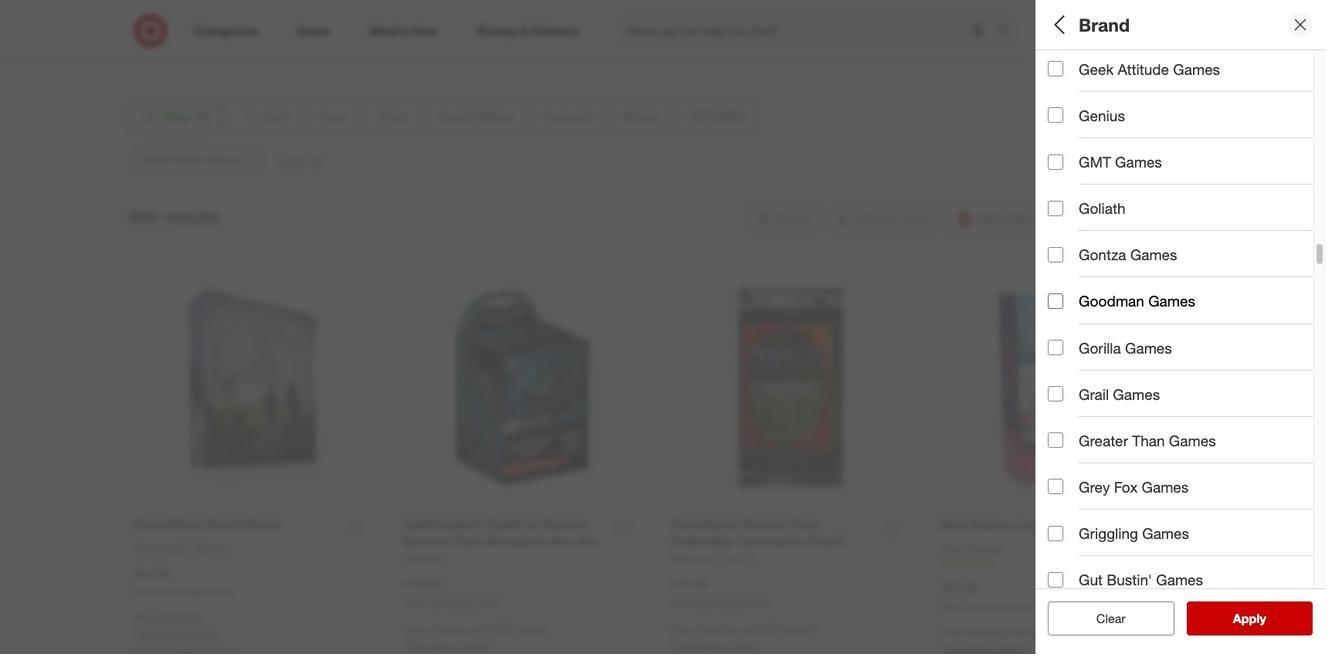 Task type: locate. For each thing, give the bounding box(es) containing it.
1 horizontal spatial $35
[[764, 623, 781, 636]]

1 horizontal spatial apply.
[[462, 639, 491, 652]]

2 horizontal spatial orders*
[[1053, 626, 1088, 639]]

when for $18.99
[[403, 597, 427, 609]]

brand up hr
[[1048, 277, 1090, 295]]

orders*
[[515, 623, 550, 636], [784, 623, 819, 636], [1053, 626, 1088, 639]]

results inside button
[[1243, 611, 1283, 626]]

griggling games
[[1079, 525, 1190, 542]]

$35 down $18.99 when purchased online
[[495, 623, 512, 636]]

2 horizontal spatial exclusions apply. button
[[676, 638, 760, 653]]

$25;
[[1137, 135, 1158, 148]]

free shipping with $35 orders* * exclusions apply. down the $15.95 when purchased online
[[672, 623, 819, 652]]

when inside $20.99 when purchased online
[[941, 601, 965, 612]]

exclusions apply. button down $84.95 when purchased online
[[138, 627, 222, 643]]

when down $18.99 at the left bottom of the page
[[403, 597, 427, 609]]

$35 down the $15.95 when purchased online
[[764, 623, 781, 636]]

results for 944 results
[[163, 206, 221, 227]]

shipping down the $15.95 when purchased online
[[697, 623, 738, 636]]

$15.95 when purchased online
[[672, 577, 770, 609]]

purchased inside $84.95 when purchased online
[[161, 587, 205, 598]]

results right see
[[1243, 611, 1283, 626]]

1 vertical spatial brand
[[1048, 277, 1090, 295]]

$35 down gut bustin' games option
[[1033, 626, 1050, 639]]

games; inside brand 0-hr art & technology; 25th century games; 2f-spiele; 2
[[1227, 297, 1265, 310]]

see results
[[1217, 611, 1283, 626]]

when inside $18.99 when purchased online
[[403, 597, 427, 609]]

online inside the $15.95 when purchased online
[[745, 597, 770, 609]]

free shipping with $35 orders* * exclusions apply.
[[403, 623, 550, 652], [672, 623, 819, 652]]

exclusions apply. button for $15.95
[[676, 638, 760, 653]]

1 horizontal spatial results
[[1243, 611, 1283, 626]]

944 results
[[129, 206, 221, 227]]

when for $15.95
[[672, 597, 696, 609]]

exclusions apply. button down the $15.95 when purchased online
[[676, 638, 760, 653]]

$50
[[1220, 135, 1237, 148]]

results
[[163, 206, 221, 227], [1243, 611, 1283, 626]]

1 vertical spatial results
[[1243, 611, 1283, 626]]

shipping down $20.99 when purchased online
[[965, 626, 1007, 639]]

$35 for $20.99
[[1033, 626, 1050, 639]]

$0
[[1048, 135, 1060, 148]]

with down the $15.95 when purchased online
[[741, 623, 761, 636]]

exclusions apply. button for $18.99
[[407, 638, 491, 653]]

games;
[[1081, 81, 1118, 94], [1148, 81, 1185, 94], [1227, 297, 1265, 310]]

online inside $20.99 when purchased online
[[1014, 601, 1039, 612]]

apply. down the $15.95 when purchased online
[[731, 639, 760, 652]]

1 horizontal spatial free shipping with $35 orders* * exclusions apply.
[[672, 623, 819, 652]]

filters
[[1075, 14, 1123, 35]]

clear down bustin'
[[1097, 611, 1126, 626]]

clear inside the all filters dialog
[[1089, 611, 1118, 626]]

when inside $84.95 when purchased online
[[134, 587, 158, 598]]

games; down geek
[[1081, 81, 1118, 94]]

free inside the free shipping * * exclusions apply.
[[134, 612, 156, 625]]

trading
[[1242, 81, 1277, 94]]

online for $15.95
[[745, 597, 770, 609]]

purchased for $18.99
[[430, 597, 474, 609]]

with down $20.99 when purchased online
[[1010, 626, 1030, 639]]

online for $84.95
[[208, 587, 233, 598]]

collectible
[[1188, 81, 1239, 94]]

grail games
[[1079, 385, 1160, 403]]

* down $15.95 on the bottom
[[672, 639, 676, 652]]

spiele;
[[1285, 297, 1318, 310]]

all filters dialog
[[1036, 0, 1326, 654]]

with
[[472, 623, 492, 636], [741, 623, 761, 636], [1010, 626, 1030, 639]]

apply. down $18.99 when purchased online
[[462, 639, 491, 652]]

Goodman Games checkbox
[[1048, 293, 1064, 309]]

shipping down $84.95 when purchased online
[[159, 612, 200, 625]]

purchased for $84.95
[[161, 587, 205, 598]]

Gut Bustin' Games checkbox
[[1048, 572, 1064, 588]]

when for $20.99
[[941, 601, 965, 612]]

when down '$20.99'
[[941, 601, 965, 612]]

0 horizontal spatial with
[[472, 623, 492, 636]]

purchased inside the $15.95 when purchased online
[[699, 597, 743, 609]]

results right 944
[[163, 206, 221, 227]]

exclusions apply. button
[[138, 627, 222, 643], [407, 638, 491, 653], [676, 638, 760, 653]]

apply. inside the free shipping * * exclusions apply.
[[193, 628, 222, 641]]

0 horizontal spatial $35
[[495, 623, 512, 636]]

0 horizontal spatial results
[[163, 206, 221, 227]]

apply.
[[193, 628, 222, 641], [462, 639, 491, 652], [731, 639, 760, 652]]

clear left all on the bottom
[[1089, 611, 1118, 626]]

free down '$20.99'
[[941, 626, 962, 639]]

Include out of stock checkbox
[[1048, 390, 1064, 405]]

purchased inside $18.99 when purchased online
[[430, 597, 474, 609]]

clear inside brand dialog
[[1097, 611, 1126, 626]]

search button
[[989, 14, 1026, 51]]

2 horizontal spatial $35
[[1033, 626, 1050, 639]]

0 horizontal spatial free shipping with $35 orders* * exclusions apply.
[[403, 623, 550, 652]]

grail
[[1079, 385, 1109, 403]]

purchased down $18.99 at the left bottom of the page
[[430, 597, 474, 609]]

shipping
[[159, 612, 200, 625], [428, 623, 469, 636], [697, 623, 738, 636], [965, 626, 1007, 639]]

free for $18.99
[[403, 623, 425, 636]]

with down $18.99 when purchased online
[[472, 623, 492, 636]]

out
[[1131, 389, 1152, 406]]

1 clear from the left
[[1089, 611, 1118, 626]]

price $0  –  $15; $15  –  $25; $25  –  $50; $50  –  $100; $100  –  
[[1048, 115, 1326, 148]]

53719
[[208, 28, 238, 41]]

clear button
[[1048, 602, 1175, 636]]

*
[[200, 612, 204, 625], [134, 628, 138, 641], [403, 639, 407, 652], [672, 639, 676, 652]]

fitchburg
[[141, 28, 186, 41]]

board
[[1048, 81, 1078, 94]]

$35
[[495, 623, 512, 636], [764, 623, 781, 636], [1033, 626, 1050, 639]]

purchased down '$20.99'
[[968, 601, 1012, 612]]

when
[[134, 587, 158, 598], [403, 597, 427, 609], [672, 597, 696, 609], [941, 601, 965, 612]]

2f-
[[1268, 297, 1285, 310]]

1 horizontal spatial games;
[[1148, 81, 1185, 94]]

clear all button
[[1048, 602, 1175, 636]]

exclusions down $84.95 when purchased online
[[138, 628, 190, 641]]

944
[[129, 206, 158, 227]]

2 horizontal spatial with
[[1010, 626, 1030, 639]]

bustin'
[[1107, 571, 1153, 589]]

Genius checkbox
[[1048, 108, 1064, 123]]

free shipping with $35 orders* * exclusions apply. down $18.99 when purchased online
[[403, 623, 550, 652]]

see results button
[[1187, 602, 1313, 636]]

online inside $84.95 when purchased online
[[208, 587, 233, 598]]

1 free shipping with $35 orders* * exclusions apply. from the left
[[403, 623, 550, 652]]

games; left '2f-'
[[1227, 297, 1265, 310]]

purchased inside $20.99 when purchased online
[[968, 601, 1012, 612]]

gmt games
[[1079, 153, 1163, 171]]

exclusions for $18.99
[[407, 639, 459, 652]]

exclusions down $18.99 when purchased online
[[407, 639, 459, 652]]

0 vertical spatial brand
[[1079, 14, 1130, 35]]

$100
[[1285, 135, 1309, 148]]

free down $15.95 on the bottom
[[672, 623, 694, 636]]

apply. for $18.99
[[462, 639, 491, 652]]

online for $18.99
[[477, 597, 501, 609]]

games; down geek attitude games
[[1148, 81, 1185, 94]]

exclusions inside the free shipping * * exclusions apply.
[[138, 628, 190, 641]]

purchased up the free shipping * * exclusions apply.
[[161, 587, 205, 598]]

clear for clear all
[[1089, 611, 1118, 626]]

brand inside dialog
[[1079, 14, 1130, 35]]

brand inside brand 0-hr art & technology; 25th century games; 2f-spiele; 2
[[1048, 277, 1090, 295]]

Gontza Games checkbox
[[1048, 247, 1064, 262]]

goodman games
[[1079, 292, 1196, 310]]

free down $18.99 at the left bottom of the page
[[403, 623, 425, 636]]

free down the $84.95
[[134, 612, 156, 625]]

apply. down $84.95 when purchased online
[[193, 628, 222, 641]]

clear
[[1089, 611, 1118, 626], [1097, 611, 1126, 626]]

technology;
[[1100, 297, 1158, 310]]

2 free shipping with $35 orders* * exclusions apply. from the left
[[672, 623, 819, 652]]

type
[[1048, 61, 1081, 79]]

2835 commerce park drive fitchburg , wi 53719 us
[[141, 13, 275, 57]]

2 horizontal spatial games;
[[1227, 297, 1265, 310]]

when inside the $15.95 when purchased online
[[672, 597, 696, 609]]

online
[[208, 587, 233, 598], [477, 597, 501, 609], [745, 597, 770, 609], [1014, 601, 1039, 612]]

Gorilla Games checkbox
[[1048, 340, 1064, 355]]

exclusions down the $15.95 when purchased online
[[676, 639, 728, 652]]

2 horizontal spatial exclusions
[[676, 639, 728, 652]]

0 vertical spatial results
[[163, 206, 221, 227]]

when down the $84.95
[[134, 587, 158, 598]]

brand
[[1079, 14, 1130, 35], [1048, 277, 1090, 295]]

25th
[[1161, 297, 1183, 310]]

1 horizontal spatial orders*
[[784, 623, 819, 636]]

brand up geek
[[1079, 14, 1130, 35]]

gut bustin' games
[[1079, 571, 1204, 589]]

GMT Games checkbox
[[1048, 154, 1064, 170]]

geek attitude games
[[1079, 60, 1221, 78]]

0 horizontal spatial exclusions
[[138, 628, 190, 641]]

cards;
[[1280, 81, 1312, 94]]

online for $20.99
[[1014, 601, 1039, 612]]

$35 for $15.95
[[764, 623, 781, 636]]

1 horizontal spatial with
[[741, 623, 761, 636]]

when down $15.95 on the bottom
[[672, 597, 696, 609]]

exclusions
[[138, 628, 190, 641], [407, 639, 459, 652], [676, 639, 728, 652]]

0 horizontal spatial apply.
[[193, 628, 222, 641]]

all
[[1048, 14, 1070, 35]]

purchased down $15.95 on the bottom
[[699, 597, 743, 609]]

* down the $84.95
[[134, 628, 138, 641]]

century
[[1186, 297, 1225, 310]]

2 horizontal spatial apply.
[[731, 639, 760, 652]]

clear for clear
[[1097, 611, 1126, 626]]

1 horizontal spatial exclusions
[[407, 639, 459, 652]]

shipping down $18.99 when purchased online
[[428, 623, 469, 636]]

orders* for $20.99
[[1053, 626, 1088, 639]]

2 clear from the left
[[1097, 611, 1126, 626]]

0 horizontal spatial orders*
[[515, 623, 550, 636]]

online inside $18.99 when purchased online
[[477, 597, 501, 609]]

exclusions apply. button down $18.99 when purchased online
[[407, 638, 491, 653]]

search
[[989, 24, 1026, 40]]

gmt
[[1079, 153, 1111, 171]]

free
[[134, 612, 156, 625], [403, 623, 425, 636], [672, 623, 694, 636], [941, 626, 962, 639]]

Grail Games checkbox
[[1048, 386, 1064, 402]]

$18.99 when purchased online
[[403, 577, 501, 609]]

with for $18.99
[[472, 623, 492, 636]]

1 horizontal spatial exclusions apply. button
[[407, 638, 491, 653]]



Task type: vqa. For each thing, say whether or not it's contained in the screenshot.


Task type: describe. For each thing, give the bounding box(es) containing it.
0 horizontal spatial games;
[[1081, 81, 1118, 94]]

free shipping * * exclusions apply.
[[134, 612, 222, 641]]

when for $84.95
[[134, 587, 158, 598]]

of
[[1157, 389, 1169, 406]]

greater than games
[[1079, 432, 1216, 449]]

include
[[1079, 389, 1127, 406]]

$18.99
[[403, 577, 440, 592]]

shipping for $15.95
[[697, 623, 738, 636]]

griggling
[[1079, 525, 1139, 542]]

free for $20.99
[[941, 626, 962, 639]]

gontza games
[[1079, 246, 1178, 264]]

orders* for $15.95
[[784, 623, 819, 636]]

What can we help you find? suggestions appear below search field
[[618, 14, 1000, 48]]

attitude
[[1118, 60, 1170, 78]]

greater
[[1079, 432, 1129, 449]]

* down $18.99 at the left bottom of the page
[[403, 639, 407, 652]]

0 horizontal spatial exclusions apply. button
[[138, 627, 222, 643]]

all filters
[[1048, 14, 1123, 35]]

art
[[1073, 297, 1087, 310]]

with for $15.95
[[741, 623, 761, 636]]

commerce
[[168, 13, 222, 26]]

free shipping with $35 orders* * exclusions apply. for $18.99
[[403, 623, 550, 652]]

free shipping with $35 orders* * exclusions apply. for $15.95
[[672, 623, 819, 652]]

ga
[[1315, 81, 1326, 94]]

$25
[[1161, 135, 1178, 148]]

$20.99 when purchased online
[[941, 580, 1039, 612]]

brand dialog
[[1036, 0, 1326, 654]]

include out of stock
[[1079, 389, 1209, 406]]

price
[[1048, 115, 1085, 133]]

all
[[1122, 611, 1134, 626]]

results for see results
[[1243, 611, 1283, 626]]

goodman
[[1079, 292, 1145, 310]]

2
[[1321, 297, 1326, 310]]

shipping for $18.99
[[428, 623, 469, 636]]

Griggling Games checkbox
[[1048, 526, 1064, 541]]

shipping for $20.99
[[965, 626, 1007, 639]]

free for $15.95
[[672, 623, 694, 636]]

us
[[141, 44, 156, 57]]

featured
[[1048, 223, 1110, 241]]

exclusions for $15.95
[[676, 639, 728, 652]]

card
[[1121, 81, 1145, 94]]

than
[[1133, 432, 1165, 449]]

gut
[[1079, 571, 1103, 589]]

apply button
[[1187, 602, 1313, 636]]

* down $84.95 when purchased online
[[200, 612, 204, 625]]

0-
[[1048, 297, 1059, 310]]

drive
[[250, 13, 275, 26]]

goliath
[[1079, 199, 1126, 217]]

fpo/apo
[[1048, 337, 1115, 354]]

Greater Than Games checkbox
[[1048, 433, 1064, 448]]

with for $20.99
[[1010, 626, 1030, 639]]

apply
[[1234, 611, 1267, 626]]

1
[[989, 557, 994, 569]]

grey fox games
[[1079, 478, 1189, 496]]

rating
[[1094, 174, 1139, 192]]

2835
[[141, 13, 165, 26]]

fpo/apo button
[[1048, 321, 1326, 375]]

$15.95
[[672, 577, 709, 592]]

stock
[[1173, 389, 1209, 406]]

$50;
[[1197, 135, 1217, 148]]

orders* for $18.99
[[515, 623, 550, 636]]

purchased for $20.99
[[968, 601, 1012, 612]]

$15
[[1102, 135, 1119, 148]]

brand for brand 0-hr art & technology; 25th century games; 2f-spiele; 2
[[1048, 277, 1090, 295]]

&
[[1090, 297, 1097, 310]]

$35 for $18.99
[[495, 623, 512, 636]]

Geek Attitude Games checkbox
[[1048, 61, 1064, 77]]

see
[[1217, 611, 1240, 626]]

gorilla
[[1079, 339, 1121, 357]]

$100;
[[1256, 135, 1282, 148]]

Grey Fox Games checkbox
[[1048, 479, 1064, 495]]

purchased for $15.95
[[699, 597, 743, 609]]

brand 0-hr art & technology; 25th century games; 2f-spiele; 2
[[1048, 277, 1326, 310]]

wi
[[192, 28, 205, 41]]

1 link
[[941, 557, 1180, 570]]

grey
[[1079, 478, 1110, 496]]

guest rating
[[1048, 174, 1139, 192]]

park
[[225, 13, 247, 26]]

brand for brand
[[1079, 14, 1130, 35]]

featured new
[[1048, 223, 1110, 256]]

shipping inside the free shipping * * exclusions apply.
[[159, 612, 200, 625]]

$15;
[[1078, 135, 1099, 148]]

$84.95
[[134, 566, 171, 581]]

guest rating button
[[1048, 158, 1326, 212]]

gontza
[[1079, 246, 1127, 264]]

clear all
[[1089, 611, 1134, 626]]

guest
[[1048, 174, 1090, 192]]

apply. for $15.95
[[731, 639, 760, 652]]

$20.99
[[941, 580, 978, 595]]

,
[[186, 28, 189, 41]]

hr
[[1058, 297, 1070, 310]]

free shipping with $35 orders*
[[941, 626, 1088, 639]]

type board games; card games; collectible trading cards; ga
[[1048, 61, 1326, 94]]

gorilla games
[[1079, 339, 1173, 357]]

geek
[[1079, 60, 1114, 78]]

new
[[1048, 243, 1070, 256]]

genius
[[1079, 106, 1125, 124]]

Goliath checkbox
[[1048, 201, 1064, 216]]



